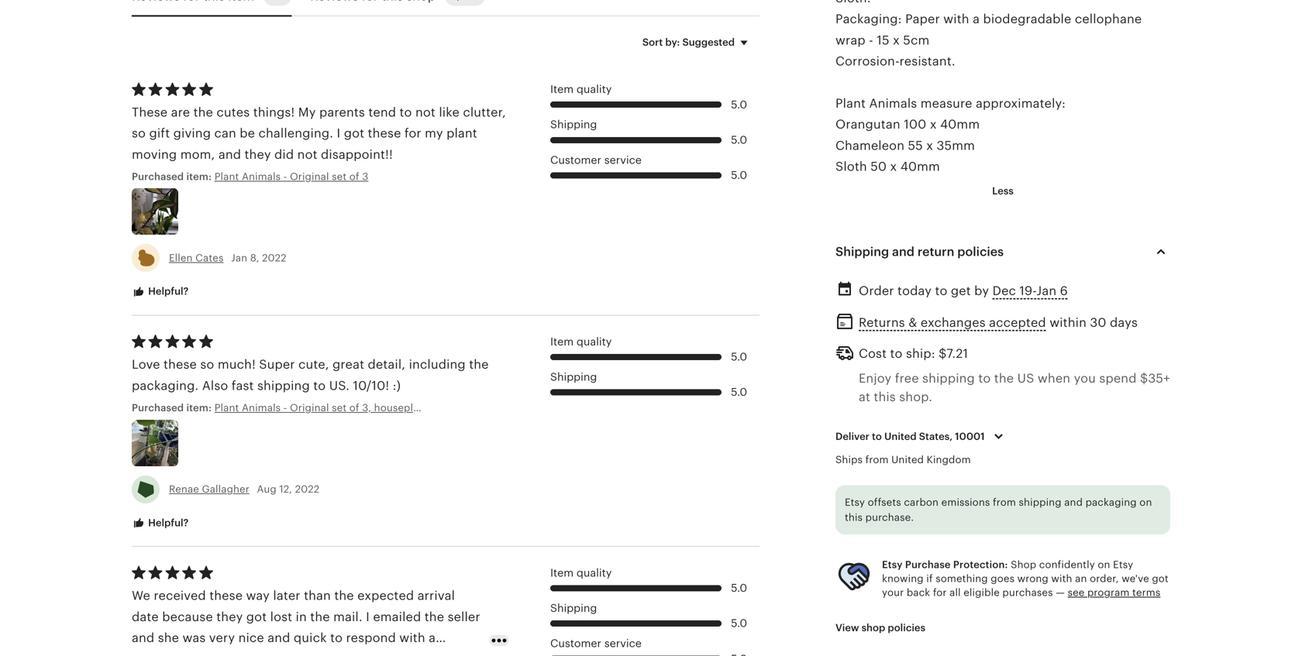 Task type: describe. For each thing, give the bounding box(es) containing it.
0 vertical spatial jan
[[231, 252, 247, 264]]

quality for these are the cutes things! my parents tend to not like clutter, so gift giving can be challenging. i got these for my plant moving mom, and they did not disappoint!!
[[577, 83, 612, 95]]

item quality for these are the cutes things! my parents tend to not like clutter, so gift giving can be challenging. i got these for my plant moving mom, and they did not disappoint!!
[[550, 83, 612, 95]]

fast
[[232, 379, 254, 393]]

these are the cutes things! my parents tend to not like clutter, so gift giving can be challenging. i got these for my plant moving mom, and they did not disappoint!!
[[132, 105, 506, 161]]

packaging:   paper with a biodegradable cellophane wrap - 15 x 5cm corrosion-resistant.
[[835, 12, 1142, 68]]

by:
[[665, 36, 680, 48]]

0 vertical spatial from
[[865, 454, 889, 466]]

by
[[974, 284, 989, 298]]

wrap
[[835, 33, 865, 47]]

much!
[[218, 358, 256, 372]]

shop.
[[899, 390, 932, 404]]

view shop policies
[[835, 622, 925, 634]]

purchased item: plant animals - original set of 3
[[132, 171, 368, 183]]

resistant.
[[900, 54, 955, 68]]

and inside dropdown button
[[892, 245, 914, 259]]

returns
[[859, 316, 905, 330]]

resolution!
[[132, 652, 196, 656]]

returns & exchanges accepted button
[[859, 312, 1046, 334]]

later
[[273, 589, 300, 603]]

deliver to united states, 10001 button
[[824, 420, 1020, 453]]

gift
[[149, 126, 170, 140]]

days
[[1110, 316, 1138, 330]]

disappoint!!
[[321, 148, 393, 161]]

2 vertical spatial they
[[260, 652, 286, 656]]

to inside the these are the cutes things! my parents tend to not like clutter, so gift giving can be challenging. i got these for my plant moving mom, and they did not disappoint!!
[[400, 105, 412, 119]]

super
[[259, 358, 295, 372]]

ship:
[[906, 347, 935, 361]]

at
[[859, 390, 870, 404]]

my inside the these are the cutes things! my parents tend to not like clutter, so gift giving can be challenging. i got these for my plant moving mom, and they did not disappoint!!
[[298, 105, 316, 119]]

a inside the we received these way later than the expected arrival date because they got lost in the mail. i emailed the seller and she was very nice and quick to respond with a resolution! so happy they showed up. my daughter lo
[[429, 631, 436, 645]]

we
[[132, 589, 150, 603]]

this inside etsy offsets carbon emissions from shipping and packaging on this purchase.
[[845, 512, 863, 524]]

the inside "love these so much! super cute, great detail, including the packaging. also fast shipping to us. 10/10! :)"
[[469, 358, 489, 372]]

these inside "love these so much! super cute, great detail, including the packaging. also fast shipping to us. 10/10! :)"
[[164, 358, 197, 372]]

2 service from the top
[[604, 637, 642, 650]]

like
[[439, 105, 460, 119]]

chameleon
[[835, 139, 905, 152]]

love
[[132, 358, 160, 372]]

us
[[1017, 372, 1034, 386]]

for inside the these are the cutes things! my parents tend to not like clutter, so gift giving can be challenging. i got these for my plant moving mom, and they did not disappoint!!
[[404, 126, 421, 140]]

eligible
[[964, 587, 1000, 599]]

was
[[183, 631, 206, 645]]

deliver
[[835, 431, 869, 442]]

dec
[[992, 284, 1016, 298]]

these
[[132, 105, 168, 119]]

lost
[[270, 610, 292, 624]]

sort
[[642, 36, 663, 48]]

moving
[[132, 148, 177, 161]]

confidently
[[1039, 559, 1095, 571]]

quick
[[294, 631, 327, 645]]

protection:
[[953, 559, 1008, 571]]

1 service from the top
[[604, 154, 642, 166]]

set
[[332, 171, 347, 183]]

orangutan
[[835, 117, 900, 131]]

all
[[949, 587, 961, 599]]

purchase.
[[865, 512, 914, 524]]

animals inside plant animals measure approximately: orangutan 100 x 40mm chameleon 55 x 35mm sloth 50 x 40mm
[[869, 96, 917, 110]]

$35+
[[1140, 372, 1170, 386]]

3
[[362, 171, 368, 183]]

from inside etsy offsets carbon emissions from shipping and packaging on this purchase.
[[993, 497, 1016, 508]]

etsy inside shop confidently on etsy knowing if something goes wrong with an order, we've got your back for all eligible purchases —
[[1113, 559, 1133, 571]]

love these so much! super cute, great detail, including the packaging. also fast shipping to us. 10/10! :)
[[132, 358, 489, 393]]

with inside 'packaging:   paper with a biodegradable cellophane wrap - 15 x 5cm corrosion-resistant.'
[[943, 12, 969, 26]]

on inside etsy offsets carbon emissions from shipping and packaging on this purchase.
[[1139, 497, 1152, 508]]

and down "date"
[[132, 631, 154, 645]]

up.
[[340, 652, 359, 656]]

helpful? button for love these so much! super cute, great detail, including the packaging. also fast shipping to us. 10/10! :)
[[120, 509, 200, 538]]

very
[[209, 631, 235, 645]]

purchased item:
[[132, 402, 214, 414]]

3 5.0 from the top
[[731, 169, 747, 181]]

these inside the we received these way later than the expected arrival date because they got lost in the mail. i emailed the seller and she was very nice and quick to respond with a resolution! so happy they showed up. my daughter lo
[[209, 589, 243, 603]]

the inside the these are the cutes things! my parents tend to not like clutter, so gift giving can be challenging. i got these for my plant moving mom, and they did not disappoint!!
[[193, 105, 213, 119]]

etsy for etsy offsets carbon emissions from shipping and packaging on this purchase.
[[845, 497, 865, 508]]

us.
[[329, 379, 349, 393]]

helpful? for these are the cutes things! my parents tend to not like clutter, so gift giving can be challenging. i got these for my plant moving mom, and they did not disappoint!!
[[146, 286, 189, 297]]

shipping inside etsy offsets carbon emissions from shipping and packaging on this purchase.
[[1019, 497, 1061, 508]]

ellen cates jan 8, 2022
[[169, 252, 286, 264]]

see program terms
[[1068, 587, 1161, 599]]

aug
[[257, 484, 276, 495]]

6
[[1060, 284, 1068, 298]]

so inside "love these so much! super cute, great detail, including the packaging. also fast shipping to us. 10/10! :)"
[[200, 358, 214, 372]]

measure
[[920, 96, 972, 110]]

with inside shop confidently on etsy knowing if something goes wrong with an order, we've got your back for all eligible purchases —
[[1051, 573, 1072, 585]]

things!
[[253, 105, 295, 119]]

x right 100
[[930, 117, 937, 131]]

spend
[[1099, 372, 1137, 386]]

plant inside plant animals measure approximately: orangutan 100 x 40mm chameleon 55 x 35mm sloth 50 x 40mm
[[835, 96, 866, 110]]

helpful? for love these so much! super cute, great detail, including the packaging. also fast shipping to us. 10/10! :)
[[146, 517, 189, 529]]

also
[[202, 379, 228, 393]]

paper
[[905, 12, 940, 26]]

1 5.0 from the top
[[731, 98, 747, 111]]

1 vertical spatial 40mm
[[900, 160, 940, 174]]

ellen
[[169, 252, 193, 264]]

and inside etsy offsets carbon emissions from shipping and packaging on this purchase.
[[1064, 497, 1083, 508]]

see program terms link
[[1068, 587, 1161, 599]]

sort by: suggested
[[642, 36, 735, 48]]

today
[[897, 284, 932, 298]]

packaging
[[1085, 497, 1137, 508]]

approximately:
[[976, 96, 1066, 110]]

return
[[917, 245, 954, 259]]

wrong
[[1017, 573, 1048, 585]]

0 horizontal spatial plant
[[214, 171, 239, 183]]

renae gallagher link
[[169, 484, 249, 495]]

my
[[425, 126, 443, 140]]

50
[[870, 160, 887, 174]]

sloth
[[835, 160, 867, 174]]

4 5.0 from the top
[[731, 351, 747, 363]]

15
[[877, 33, 889, 47]]

etsy for etsy purchase protection:
[[882, 559, 903, 571]]

etsy purchase protection:
[[882, 559, 1008, 571]]

united for to
[[884, 431, 917, 442]]

parents
[[319, 105, 365, 119]]

x inside 'packaging:   paper with a biodegradable cellophane wrap - 15 x 5cm corrosion-resistant.'
[[893, 33, 900, 47]]

we received these way later than the expected arrival date because they got lost in the mail. i emailed the seller and she was very nice and quick to respond with a resolution! so happy they showed up. my daughter lo
[[132, 589, 480, 656]]

less button
[[981, 177, 1025, 205]]

1 vertical spatial animals
[[242, 171, 281, 183]]

policies inside dropdown button
[[957, 245, 1004, 259]]

3 item quality from the top
[[550, 567, 612, 579]]

item: for purchased item:
[[186, 402, 212, 414]]

got inside the we received these way later than the expected arrival date because they got lost in the mail. i emailed the seller and she was very nice and quick to respond with a resolution! so happy they showed up. my daughter lo
[[246, 610, 267, 624]]

because
[[162, 610, 213, 624]]

cutes
[[217, 105, 250, 119]]

back
[[907, 587, 930, 599]]

for inside shop confidently on etsy knowing if something goes wrong with an order, we've got your back for all eligible purchases —
[[933, 587, 947, 599]]

purchases
[[1002, 587, 1053, 599]]

be
[[240, 126, 255, 140]]

get
[[951, 284, 971, 298]]

way
[[246, 589, 270, 603]]

0 vertical spatial 40mm
[[940, 117, 980, 131]]



Task type: vqa. For each thing, say whether or not it's contained in the screenshot.
search box
no



Task type: locate. For each thing, give the bounding box(es) containing it.
from right the ships
[[865, 454, 889, 466]]

1 item: from the top
[[186, 171, 212, 183]]

:)
[[393, 379, 401, 393]]

- left 15 at the top right of the page
[[869, 33, 873, 47]]

1 vertical spatial purchased
[[132, 402, 184, 414]]

to right tend
[[400, 105, 412, 119]]

see
[[1068, 587, 1085, 599]]

my inside the we received these way later than the expected arrival date because they got lost in the mail. i emailed the seller and she was very nice and quick to respond with a resolution! so happy they showed up. my daughter lo
[[363, 652, 380, 656]]

0 vertical spatial 2022
[[262, 252, 286, 264]]

40mm down 55
[[900, 160, 940, 174]]

0 vertical spatial customer service
[[550, 154, 642, 166]]

corrosion-
[[835, 54, 900, 68]]

customer service
[[550, 154, 642, 166], [550, 637, 642, 650]]

respond
[[346, 631, 396, 645]]

1 vertical spatial this
[[845, 512, 863, 524]]

0 vertical spatial item quality
[[550, 83, 612, 95]]

1 horizontal spatial for
[[933, 587, 947, 599]]

1 vertical spatial on
[[1098, 559, 1110, 571]]

can
[[214, 126, 236, 140]]

item quality
[[550, 83, 612, 95], [550, 335, 612, 348], [550, 567, 612, 579]]

united up ships from united kingdom
[[884, 431, 917, 442]]

0 vertical spatial i
[[337, 126, 340, 140]]

etsy up we've
[[1113, 559, 1133, 571]]

2 customer from the top
[[550, 637, 601, 650]]

1 horizontal spatial i
[[366, 610, 370, 624]]

enjoy
[[859, 372, 892, 386]]

0 vertical spatial a
[[973, 12, 980, 26]]

got inside shop confidently on etsy knowing if something goes wrong with an order, we've got your back for all eligible purchases —
[[1152, 573, 1169, 585]]

1 horizontal spatial 40mm
[[940, 117, 980, 131]]

0 vertical spatial helpful?
[[146, 286, 189, 297]]

0 vertical spatial -
[[869, 33, 873, 47]]

i down parents
[[337, 126, 340, 140]]

purchase
[[905, 559, 951, 571]]

6 5.0 from the top
[[731, 582, 747, 595]]

0 horizontal spatial this
[[845, 512, 863, 524]]

order,
[[1090, 573, 1119, 585]]

not up original
[[297, 148, 317, 161]]

0 vertical spatial on
[[1139, 497, 1152, 508]]

1 vertical spatial policies
[[888, 622, 925, 634]]

1 horizontal spatial on
[[1139, 497, 1152, 508]]

for
[[404, 126, 421, 140], [933, 587, 947, 599]]

this inside enjoy free shipping to the us when you spend $35+ at this shop.
[[874, 390, 896, 404]]

to right deliver
[[872, 431, 882, 442]]

1 quality from the top
[[577, 83, 612, 95]]

2 item: from the top
[[186, 402, 212, 414]]

0 vertical spatial customer
[[550, 154, 601, 166]]

etsy inside etsy offsets carbon emissions from shipping and packaging on this purchase.
[[845, 497, 865, 508]]

1 vertical spatial jan
[[1036, 284, 1057, 298]]

item for these are the cutes things! my parents tend to not like clutter, so gift giving can be challenging. i got these for my plant moving mom, and they did not disappoint!!
[[550, 83, 574, 95]]

2 vertical spatial item quality
[[550, 567, 612, 579]]

2022 for can
[[262, 252, 286, 264]]

0 horizontal spatial my
[[298, 105, 316, 119]]

1 vertical spatial service
[[604, 637, 642, 650]]

a inside 'packaging:   paper with a biodegradable cellophane wrap - 15 x 5cm corrosion-resistant.'
[[973, 12, 980, 26]]

1 vertical spatial for
[[933, 587, 947, 599]]

with up the —
[[1051, 573, 1072, 585]]

1 helpful? from the top
[[146, 286, 189, 297]]

my down respond
[[363, 652, 380, 656]]

1 horizontal spatial animals
[[869, 96, 917, 110]]

got down way
[[246, 610, 267, 624]]

1 horizontal spatial not
[[415, 105, 436, 119]]

terms
[[1132, 587, 1161, 599]]

19-
[[1019, 284, 1036, 298]]

jan left 6
[[1036, 284, 1057, 298]]

view shop policies button
[[824, 614, 937, 642]]

item quality for love these so much! super cute, great detail, including the packaging. also fast shipping to us. 10/10! :)
[[550, 335, 612, 348]]

i right mail.
[[366, 610, 370, 624]]

item: for purchased item: plant animals - original set of 3
[[186, 171, 212, 183]]

etsy left offsets
[[845, 497, 865, 508]]

purchased for purchased item: plant animals - original set of 3
[[132, 171, 184, 183]]

1 vertical spatial 2022
[[295, 484, 319, 495]]

1 vertical spatial so
[[200, 358, 214, 372]]

2 vertical spatial quality
[[577, 567, 612, 579]]

shop
[[861, 622, 885, 634]]

service
[[604, 154, 642, 166], [604, 637, 642, 650]]

seller
[[448, 610, 480, 624]]

the up mail.
[[334, 589, 354, 603]]

shipping down $
[[922, 372, 975, 386]]

plant up orangutan
[[835, 96, 866, 110]]

1 vertical spatial they
[[216, 610, 243, 624]]

0 vertical spatial these
[[368, 126, 401, 140]]

1 vertical spatial helpful? button
[[120, 509, 200, 538]]

cost to ship: $ 7.21
[[859, 347, 968, 361]]

got up disappoint!! on the left top of page
[[344, 126, 364, 140]]

with inside the we received these way later than the expected arrival date because they got lost in the mail. i emailed the seller and she was very nice and quick to respond with a resolution! so happy they showed up. my daughter lo
[[399, 631, 425, 645]]

renae
[[169, 484, 199, 495]]

these up packaging.
[[164, 358, 197, 372]]

got up terms
[[1152, 573, 1169, 585]]

1 vertical spatial quality
[[577, 335, 612, 348]]

my up challenging.
[[298, 105, 316, 119]]

gallagher
[[202, 484, 249, 495]]

mom,
[[180, 148, 215, 161]]

challenging.
[[258, 126, 333, 140]]

tab list
[[132, 0, 760, 17]]

the right in
[[310, 610, 330, 624]]

1 item from the top
[[550, 83, 574, 95]]

this right at
[[874, 390, 896, 404]]

the right are
[[193, 105, 213, 119]]

x right 15 at the top right of the page
[[893, 33, 900, 47]]

2 horizontal spatial got
[[1152, 573, 1169, 585]]

a left biodegradable
[[973, 12, 980, 26]]

&
[[908, 316, 917, 330]]

1 vertical spatial item quality
[[550, 335, 612, 348]]

to
[[400, 105, 412, 119], [935, 284, 947, 298], [890, 347, 903, 361], [978, 372, 991, 386], [313, 379, 326, 393], [872, 431, 882, 442], [330, 631, 343, 645]]

to inside dropdown button
[[872, 431, 882, 442]]

2 horizontal spatial shipping
[[1019, 497, 1061, 508]]

0 horizontal spatial on
[[1098, 559, 1110, 571]]

kingdom
[[927, 454, 971, 466]]

to inside "love these so much! super cute, great detail, including the packaging. also fast shipping to us. 10/10! :)"
[[313, 379, 326, 393]]

0 horizontal spatial -
[[283, 171, 287, 183]]

they down nice
[[260, 652, 286, 656]]

these down tend
[[368, 126, 401, 140]]

0 vertical spatial with
[[943, 12, 969, 26]]

2 horizontal spatial with
[[1051, 573, 1072, 585]]

received
[[154, 589, 206, 603]]

2 item quality from the top
[[550, 335, 612, 348]]

5 5.0 from the top
[[731, 386, 747, 399]]

policies right the shop
[[888, 622, 925, 634]]

1 vertical spatial got
[[1152, 573, 1169, 585]]

offsets
[[868, 497, 901, 508]]

35mm
[[937, 139, 975, 152]]

emailed
[[373, 610, 421, 624]]

1 vertical spatial -
[[283, 171, 287, 183]]

helpful? button down ellen
[[120, 278, 200, 306]]

animals down did
[[242, 171, 281, 183]]

1 vertical spatial not
[[297, 148, 317, 161]]

not up my
[[415, 105, 436, 119]]

knowing
[[882, 573, 924, 585]]

2022 right 12,
[[295, 484, 319, 495]]

i inside the we received these way later than the expected arrival date because they got lost in the mail. i emailed the seller and she was very nice and quick to respond with a resolution! so happy they showed up. my daughter lo
[[366, 610, 370, 624]]

your
[[882, 587, 904, 599]]

united inside dropdown button
[[884, 431, 917, 442]]

1 vertical spatial a
[[429, 631, 436, 645]]

1 horizontal spatial plant
[[835, 96, 866, 110]]

date
[[132, 610, 159, 624]]

1 vertical spatial these
[[164, 358, 197, 372]]

original
[[290, 171, 329, 183]]

0 horizontal spatial from
[[865, 454, 889, 466]]

they down be
[[245, 148, 271, 161]]

and inside the these are the cutes things! my parents tend to not like clutter, so gift giving can be challenging. i got these for my plant moving mom, and they did not disappoint!!
[[218, 148, 241, 161]]

1 horizontal spatial got
[[344, 126, 364, 140]]

- down did
[[283, 171, 287, 183]]

animals up 100
[[869, 96, 917, 110]]

helpful? button down "renae"
[[120, 509, 200, 538]]

0 vertical spatial not
[[415, 105, 436, 119]]

the inside enjoy free shipping to the us when you spend $35+ at this shop.
[[994, 372, 1014, 386]]

1 vertical spatial from
[[993, 497, 1016, 508]]

1 vertical spatial customer service
[[550, 637, 642, 650]]

100
[[904, 117, 926, 131]]

shipping inside enjoy free shipping to the us when you spend $35+ at this shop.
[[922, 372, 975, 386]]

2 horizontal spatial etsy
[[1113, 559, 1133, 571]]

1 item quality from the top
[[550, 83, 612, 95]]

0 horizontal spatial for
[[404, 126, 421, 140]]

1 vertical spatial with
[[1051, 573, 1072, 585]]

cellophane
[[1075, 12, 1142, 26]]

1 helpful? button from the top
[[120, 278, 200, 306]]

shipping up shop on the right bottom
[[1019, 497, 1061, 508]]

to right cost
[[890, 347, 903, 361]]

0 vertical spatial service
[[604, 154, 642, 166]]

great
[[333, 358, 364, 372]]

item: down mom,
[[186, 171, 212, 183]]

these left way
[[209, 589, 243, 603]]

plant animals measure approximately: orangutan 100 x 40mm chameleon 55 x 35mm sloth 50 x 40mm
[[835, 96, 1066, 174]]

policies up by
[[957, 245, 1004, 259]]

policies inside button
[[888, 622, 925, 634]]

than
[[304, 589, 331, 603]]

purchased for purchased item:
[[132, 402, 184, 414]]

2 5.0 from the top
[[731, 134, 747, 146]]

purchased down packaging.
[[132, 402, 184, 414]]

x
[[893, 33, 900, 47], [930, 117, 937, 131], [926, 139, 933, 152], [890, 160, 897, 174]]

they up very
[[216, 610, 243, 624]]

12,
[[279, 484, 292, 495]]

0 vertical spatial helpful? button
[[120, 278, 200, 306]]

0 vertical spatial item:
[[186, 171, 212, 183]]

item
[[550, 83, 574, 95], [550, 335, 574, 348], [550, 567, 574, 579]]

—
[[1056, 587, 1065, 599]]

quality
[[577, 83, 612, 95], [577, 335, 612, 348], [577, 567, 612, 579]]

2 item from the top
[[550, 335, 574, 348]]

etsy
[[845, 497, 865, 508], [882, 559, 903, 571], [1113, 559, 1133, 571]]

exchanges
[[921, 316, 986, 330]]

2 quality from the top
[[577, 335, 612, 348]]

with right paper
[[943, 12, 969, 26]]

item: down the also
[[186, 402, 212, 414]]

1 horizontal spatial with
[[943, 12, 969, 26]]

quality for love these so much! super cute, great detail, including the packaging. also fast shipping to us. 10/10! :)
[[577, 335, 612, 348]]

0 vertical spatial purchased
[[132, 171, 184, 183]]

view details of this review photo by renae gallagher image
[[132, 420, 178, 466]]

the right including
[[469, 358, 489, 372]]

the left us
[[994, 372, 1014, 386]]

packaging:
[[835, 12, 902, 26]]

to left get
[[935, 284, 947, 298]]

helpful? down ellen
[[146, 286, 189, 297]]

0 vertical spatial quality
[[577, 83, 612, 95]]

1 horizontal spatial -
[[869, 33, 873, 47]]

2 helpful? from the top
[[146, 517, 189, 529]]

and left return
[[892, 245, 914, 259]]

plant down mom,
[[214, 171, 239, 183]]

and down lost
[[268, 631, 290, 645]]

including
[[409, 358, 466, 372]]

0 horizontal spatial not
[[297, 148, 317, 161]]

with up daughter at the left
[[399, 631, 425, 645]]

shipping and return policies button
[[822, 233, 1184, 270]]

- inside 'packaging:   paper with a biodegradable cellophane wrap - 15 x 5cm corrosion-resistant.'
[[869, 33, 873, 47]]

1 horizontal spatial these
[[209, 589, 243, 603]]

0 vertical spatial my
[[298, 105, 316, 119]]

if
[[926, 573, 933, 585]]

0 vertical spatial item
[[550, 83, 574, 95]]

1 customer service from the top
[[550, 154, 642, 166]]

you
[[1074, 372, 1096, 386]]

1 purchased from the top
[[132, 171, 184, 183]]

and left packaging
[[1064, 497, 1083, 508]]

0 vertical spatial they
[[245, 148, 271, 161]]

united for from
[[891, 454, 924, 466]]

on right packaging
[[1139, 497, 1152, 508]]

nice
[[238, 631, 264, 645]]

x right 50
[[890, 160, 897, 174]]

accepted
[[989, 316, 1046, 330]]

30
[[1090, 316, 1106, 330]]

so up the also
[[200, 358, 214, 372]]

for left my
[[404, 126, 421, 140]]

1 vertical spatial item:
[[186, 402, 212, 414]]

0 vertical spatial animals
[[869, 96, 917, 110]]

1 horizontal spatial so
[[200, 358, 214, 372]]

helpful? button for these are the cutes things! my parents tend to not like clutter, so gift giving can be challenging. i got these for my plant moving mom, and they did not disappoint!!
[[120, 278, 200, 306]]

so left gift
[[132, 126, 146, 140]]

x right 55
[[926, 139, 933, 152]]

this left purchase.
[[845, 512, 863, 524]]

view
[[835, 622, 859, 634]]

1 vertical spatial i
[[366, 610, 370, 624]]

for left all
[[933, 587, 947, 599]]

1 horizontal spatial shipping
[[922, 372, 975, 386]]

on inside shop confidently on etsy knowing if something goes wrong with an order, we've got your back for all eligible purchases —
[[1098, 559, 1110, 571]]

packaging.
[[132, 379, 199, 393]]

10001
[[955, 431, 985, 442]]

1 horizontal spatial a
[[973, 12, 980, 26]]

shipping inside "love these so much! super cute, great detail, including the packaging. also fast shipping to us. 10/10! :)"
[[257, 379, 310, 393]]

1 horizontal spatial this
[[874, 390, 896, 404]]

clutter,
[[463, 105, 506, 119]]

jan left 8,
[[231, 252, 247, 264]]

0 horizontal spatial i
[[337, 126, 340, 140]]

jan
[[231, 252, 247, 264], [1036, 284, 1057, 298]]

0 horizontal spatial these
[[164, 358, 197, 372]]

2 vertical spatial got
[[246, 610, 267, 624]]

1 customer from the top
[[550, 154, 601, 166]]

1 horizontal spatial policies
[[957, 245, 1004, 259]]

0 horizontal spatial 40mm
[[900, 160, 940, 174]]

carbon
[[904, 497, 939, 508]]

and down can
[[218, 148, 241, 161]]

got inside the these are the cutes things! my parents tend to not like clutter, so gift giving can be challenging. i got these for my plant moving mom, and they did not disappoint!!
[[344, 126, 364, 140]]

1 horizontal spatial 2022
[[295, 484, 319, 495]]

view details of this review photo by ellen cates image
[[132, 189, 178, 235]]

1 vertical spatial helpful?
[[146, 517, 189, 529]]

5cm
[[903, 33, 930, 47]]

expected
[[357, 589, 414, 603]]

2 purchased from the top
[[132, 402, 184, 414]]

so inside the these are the cutes things! my parents tend to not like clutter, so gift giving can be challenging. i got these for my plant moving mom, and they did not disappoint!!
[[132, 126, 146, 140]]

shipping inside dropdown button
[[835, 245, 889, 259]]

united down deliver to united states, 10001
[[891, 454, 924, 466]]

2 helpful? button from the top
[[120, 509, 200, 538]]

order
[[859, 284, 894, 298]]

to up up.
[[330, 631, 343, 645]]

item for love these so much! super cute, great detail, including the packaging. also fast shipping to us. 10/10! :)
[[550, 335, 574, 348]]

etsy up knowing
[[882, 559, 903, 571]]

0 horizontal spatial animals
[[242, 171, 281, 183]]

suggested
[[682, 36, 735, 48]]

1 horizontal spatial from
[[993, 497, 1016, 508]]

helpful?
[[146, 286, 189, 297], [146, 517, 189, 529]]

2022 for us.
[[295, 484, 319, 495]]

3 quality from the top
[[577, 567, 612, 579]]

these inside the these are the cutes things! my parents tend to not like clutter, so gift giving can be challenging. i got these for my plant moving mom, and they did not disappoint!!
[[368, 126, 401, 140]]

to inside the we received these way later than the expected arrival date because they got lost in the mail. i emailed the seller and she was very nice and quick to respond with a resolution! so happy they showed up. my daughter lo
[[330, 631, 343, 645]]

an
[[1075, 573, 1087, 585]]

plant
[[835, 96, 866, 110], [214, 171, 239, 183]]

1 vertical spatial united
[[891, 454, 924, 466]]

i
[[337, 126, 340, 140], [366, 610, 370, 624]]

0 horizontal spatial 2022
[[262, 252, 286, 264]]

1 horizontal spatial jan
[[1036, 284, 1057, 298]]

40mm up 35mm
[[940, 117, 980, 131]]

to left us.
[[313, 379, 326, 393]]

on up order,
[[1098, 559, 1110, 571]]

2 customer service from the top
[[550, 637, 642, 650]]

a up daughter at the left
[[429, 631, 436, 645]]

0 horizontal spatial got
[[246, 610, 267, 624]]

1 vertical spatial customer
[[550, 637, 601, 650]]

in
[[296, 610, 307, 624]]

2 vertical spatial item
[[550, 567, 574, 579]]

3 item from the top
[[550, 567, 574, 579]]

0 horizontal spatial policies
[[888, 622, 925, 634]]

the down arrival
[[425, 610, 444, 624]]

helpful? down "renae"
[[146, 517, 189, 529]]

1 vertical spatial item
[[550, 335, 574, 348]]

purchased down "moving"
[[132, 171, 184, 183]]

1 vertical spatial my
[[363, 652, 380, 656]]

to inside enjoy free shipping to the us when you spend $35+ at this shop.
[[978, 372, 991, 386]]

from right emissions
[[993, 497, 1016, 508]]

i inside the these are the cutes things! my parents tend to not like clutter, so gift giving can be challenging. i got these for my plant moving mom, and they did not disappoint!!
[[337, 126, 340, 140]]

customer
[[550, 154, 601, 166], [550, 637, 601, 650]]

0 horizontal spatial with
[[399, 631, 425, 645]]

0 vertical spatial plant
[[835, 96, 866, 110]]

2 vertical spatial these
[[209, 589, 243, 603]]

they inside the these are the cutes things! my parents tend to not like clutter, so gift giving can be challenging. i got these for my plant moving mom, and they did not disappoint!!
[[245, 148, 271, 161]]

2022 right 8,
[[262, 252, 286, 264]]

sort by: suggested button
[[631, 26, 765, 59]]

0 vertical spatial united
[[884, 431, 917, 442]]

returns & exchanges accepted within 30 days
[[859, 316, 1138, 330]]

shipping down 'super' in the left bottom of the page
[[257, 379, 310, 393]]

this
[[874, 390, 896, 404], [845, 512, 863, 524]]

0 vertical spatial got
[[344, 126, 364, 140]]

7 5.0 from the top
[[731, 617, 747, 630]]

1 vertical spatial plant
[[214, 171, 239, 183]]

0 horizontal spatial etsy
[[845, 497, 865, 508]]

etsy offsets carbon emissions from shipping and packaging on this purchase.
[[845, 497, 1152, 524]]

are
[[171, 105, 190, 119]]

biodegradable
[[983, 12, 1071, 26]]

policies
[[957, 245, 1004, 259], [888, 622, 925, 634]]

to left us
[[978, 372, 991, 386]]



